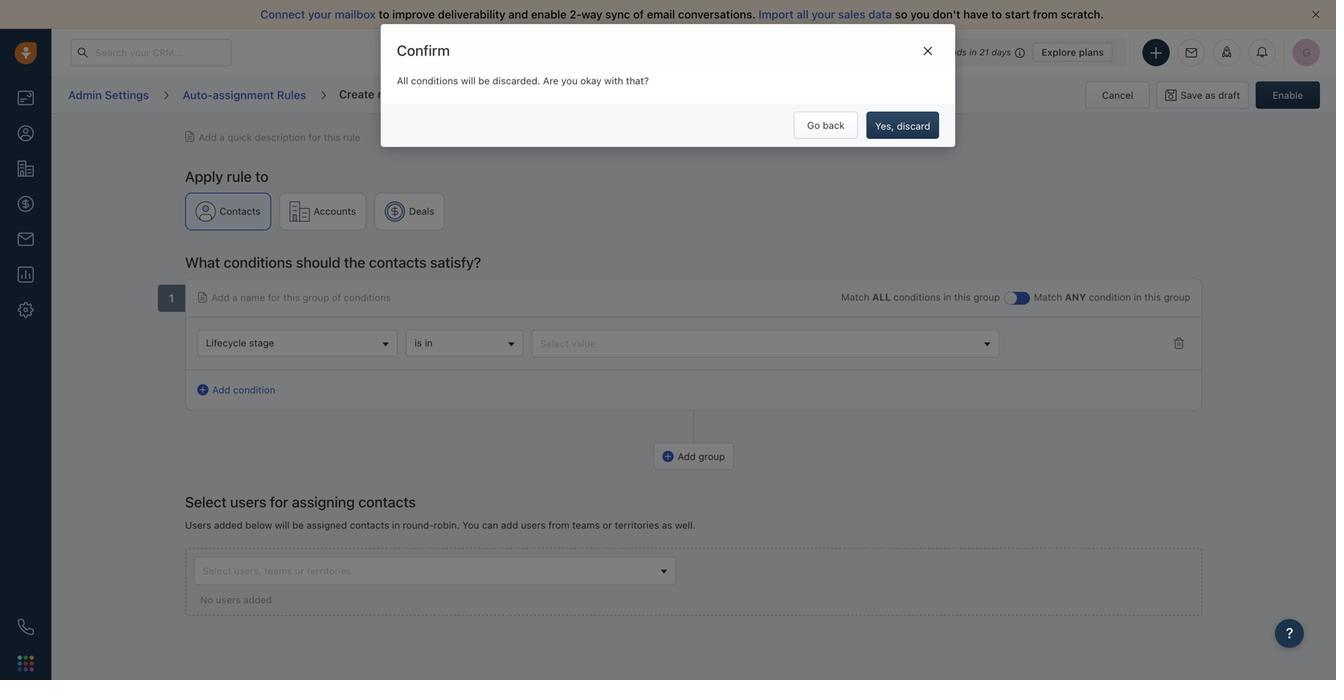 Task type: describe. For each thing, give the bounding box(es) containing it.
this for match any condition in this group
[[1145, 292, 1162, 303]]

contacts for assigning
[[359, 494, 416, 511]]

have
[[964, 8, 989, 21]]

connect
[[260, 8, 305, 21]]

Search your CRM... text field
[[71, 39, 232, 66]]

lifecycle stage button
[[197, 330, 398, 357]]

connect your mailbox to improve deliverability and enable 2-way sync of email conversations. import all your sales data so you don't have to start from scratch.
[[260, 8, 1104, 21]]

so
[[895, 8, 908, 21]]

confirm dialog
[[381, 24, 956, 147]]

confirm
[[397, 42, 450, 59]]

is in
[[415, 338, 433, 349]]

teams
[[572, 520, 600, 531]]

no users added
[[200, 595, 272, 606]]

phone element
[[10, 612, 42, 644]]

territories
[[615, 520, 660, 531]]

2 horizontal spatial to
[[992, 8, 1003, 21]]

email
[[647, 8, 675, 21]]

plans
[[1079, 47, 1104, 58]]

1 horizontal spatial from
[[1033, 8, 1058, 21]]

1 horizontal spatial to
[[379, 8, 390, 21]]

you
[[463, 520, 479, 531]]

settings
[[105, 88, 149, 102]]

all
[[797, 8, 809, 21]]

don't
[[933, 8, 961, 21]]

cancel button
[[1086, 82, 1150, 109]]

09:33
[[372, 101, 412, 119]]

conditions right all
[[894, 292, 941, 303]]

group inside button
[[699, 452, 725, 463]]

should
[[296, 254, 341, 271]]

users for added
[[216, 595, 241, 606]]

well.
[[675, 520, 696, 531]]

no
[[200, 595, 213, 606]]

0 horizontal spatial be
[[292, 520, 304, 531]]

0 horizontal spatial from
[[549, 520, 570, 531]]

add for add a name for this group of conditions
[[212, 292, 230, 304]]

auto-assignment rules
[[183, 88, 306, 102]]

add group
[[678, 452, 725, 463]]

robin.
[[434, 520, 460, 531]]

mailbox
[[335, 8, 376, 21]]

days
[[992, 47, 1012, 57]]

2024,
[[330, 101, 369, 119]]

admin settings
[[68, 88, 149, 102]]

add group button
[[654, 444, 734, 471]]

discard
[[897, 121, 931, 132]]

a for name
[[232, 292, 238, 304]]

add a name for this group of conditions
[[212, 292, 391, 304]]

will inside confirm dialog
[[461, 75, 476, 86]]

phone image
[[18, 620, 34, 636]]

with
[[605, 75, 624, 86]]

rule for untitled rule - 08 mar 2024, 09:33
[[240, 101, 265, 119]]

conversations.
[[678, 8, 756, 21]]

contacts
[[220, 206, 261, 217]]

rules
[[277, 88, 306, 102]]

stage
[[249, 338, 274, 349]]

2 vertical spatial contacts
[[350, 520, 389, 531]]

yes, discard
[[876, 121, 931, 132]]

1 vertical spatial users
[[521, 520, 546, 531]]

2 vertical spatial for
[[270, 494, 289, 511]]

improve
[[393, 8, 435, 21]]

1 vertical spatial for
[[268, 292, 281, 304]]

data
[[869, 8, 892, 21]]

match for match any condition in this group
[[1034, 292, 1063, 303]]

rule for create rule
[[378, 87, 398, 101]]

2-
[[570, 8, 582, 21]]

users added below will be assigned contacts in round-robin. you can add users from teams or territories as well.
[[185, 520, 696, 531]]

freshworks switcher image
[[18, 656, 34, 672]]

go back
[[808, 120, 845, 131]]

ends
[[947, 47, 967, 57]]

as inside button
[[1206, 90, 1216, 101]]

what's new image
[[1222, 46, 1233, 57]]

description
[[255, 132, 306, 143]]

a for quick
[[220, 132, 225, 143]]

yes,
[[876, 121, 895, 132]]

enable
[[531, 8, 567, 21]]

-
[[269, 101, 275, 119]]

what conditions should the contacts satisfy?
[[185, 254, 481, 271]]

your trial ends in 21 days
[[906, 47, 1012, 57]]

untitled
[[184, 101, 237, 119]]

deals
[[409, 206, 435, 217]]

create rule
[[339, 87, 398, 101]]

add for add a quick description for this rule
[[199, 132, 217, 143]]

all conditions will be discarded. are you okay with that?
[[397, 75, 649, 86]]

import
[[759, 8, 794, 21]]

go
[[808, 120, 820, 131]]

are
[[543, 75, 559, 86]]

users for for
[[230, 494, 267, 511]]

0 vertical spatial for
[[309, 132, 321, 143]]

create
[[339, 87, 375, 101]]

conditions down the
[[344, 292, 391, 304]]

draft
[[1219, 90, 1241, 101]]

auto-
[[183, 88, 213, 102]]

Select value search field
[[536, 336, 979, 353]]

this for match all conditions in this group
[[955, 292, 971, 303]]



Task type: locate. For each thing, give the bounding box(es) containing it.
0 vertical spatial be
[[479, 75, 490, 86]]

1 vertical spatial contacts
[[359, 494, 416, 511]]

a left name
[[232, 292, 238, 304]]

what
[[185, 254, 220, 271]]

explore plans
[[1042, 47, 1104, 58]]

add inside button
[[678, 452, 696, 463]]

2 vertical spatial users
[[216, 595, 241, 606]]

match left all
[[842, 292, 870, 303]]

auto-assignment rules link
[[182, 83, 307, 108]]

condition right any
[[1089, 292, 1132, 303]]

in inside the is in button
[[425, 338, 433, 349]]

contacts right assigned
[[350, 520, 389, 531]]

close image
[[1313, 10, 1321, 18]]

add
[[199, 132, 217, 143], [212, 292, 230, 304], [212, 385, 231, 396], [678, 452, 696, 463]]

start
[[1005, 8, 1030, 21]]

is
[[415, 338, 422, 349]]

be left discarded.
[[479, 75, 490, 86]]

Select users, teams or territories search field
[[199, 563, 655, 580]]

users
[[230, 494, 267, 511], [521, 520, 546, 531], [216, 595, 241, 606]]

from left teams
[[549, 520, 570, 531]]

add for add group
[[678, 452, 696, 463]]

enable
[[1273, 90, 1304, 101]]

to left start at right top
[[992, 8, 1003, 21]]

1 horizontal spatial a
[[232, 292, 238, 304]]

1 your from the left
[[308, 8, 332, 21]]

add condition
[[212, 385, 275, 396]]

trial
[[928, 47, 944, 57]]

2 match from the left
[[1034, 292, 1063, 303]]

you right so
[[911, 8, 930, 21]]

way
[[582, 8, 603, 21]]

be down "select users for assigning contacts" at the left
[[292, 520, 304, 531]]

1 vertical spatial condition
[[233, 385, 275, 396]]

as
[[1206, 90, 1216, 101], [662, 520, 673, 531]]

below
[[245, 520, 272, 531]]

0 horizontal spatial will
[[275, 520, 290, 531]]

assignment
[[213, 88, 274, 102]]

0 vertical spatial you
[[911, 8, 930, 21]]

conditions up name
[[224, 254, 293, 271]]

in for ends
[[970, 47, 977, 57]]

match any condition in this group
[[1034, 292, 1191, 303]]

1 vertical spatial added
[[243, 595, 272, 606]]

0 horizontal spatial a
[[220, 132, 225, 143]]

save as draft
[[1181, 90, 1241, 101]]

1 horizontal spatial added
[[243, 595, 272, 606]]

will left discarded.
[[461, 75, 476, 86]]

0 vertical spatial as
[[1206, 90, 1216, 101]]

of down what conditions should the contacts satisfy?
[[332, 292, 341, 304]]

1 vertical spatial will
[[275, 520, 290, 531]]

as right the 'save'
[[1206, 90, 1216, 101]]

0 vertical spatial added
[[214, 520, 243, 531]]

contacts up round-
[[359, 494, 416, 511]]

1 horizontal spatial will
[[461, 75, 476, 86]]

quick
[[228, 132, 252, 143]]

and
[[509, 8, 528, 21]]

satisfy?
[[430, 254, 481, 271]]

in for conditions
[[944, 292, 952, 303]]

this
[[324, 132, 341, 143], [955, 292, 971, 303], [1145, 292, 1162, 303], [283, 292, 300, 304]]

for up below
[[270, 494, 289, 511]]

go back button
[[794, 112, 859, 139]]

your
[[308, 8, 332, 21], [812, 8, 836, 21]]

added right users at bottom left
[[214, 520, 243, 531]]

0 vertical spatial a
[[220, 132, 225, 143]]

users up below
[[230, 494, 267, 511]]

your left mailbox
[[308, 8, 332, 21]]

rule
[[378, 87, 398, 101], [240, 101, 265, 119], [343, 132, 361, 143], [227, 168, 252, 185]]

deals link
[[375, 193, 445, 231]]

in left 21 at the top right of page
[[970, 47, 977, 57]]

1 horizontal spatial condition
[[1089, 292, 1132, 303]]

in for condition
[[1134, 292, 1142, 303]]

in right all
[[944, 292, 952, 303]]

mar
[[301, 101, 326, 119]]

conditions right all on the left top of the page
[[411, 75, 458, 86]]

the
[[344, 254, 366, 271]]

yes, discard button
[[867, 112, 940, 139]]

as left well.
[[662, 520, 673, 531]]

sync
[[606, 8, 631, 21]]

to
[[379, 8, 390, 21], [992, 8, 1003, 21], [255, 168, 269, 185]]

of
[[633, 8, 644, 21], [332, 292, 341, 304]]

explore plans link
[[1033, 43, 1113, 62]]

1 match from the left
[[842, 292, 870, 303]]

users right add
[[521, 520, 546, 531]]

be inside confirm dialog
[[479, 75, 490, 86]]

add down untitled on the left
[[199, 132, 217, 143]]

condition down stage
[[233, 385, 275, 396]]

0 vertical spatial condition
[[1089, 292, 1132, 303]]

select users for assigning contacts
[[185, 494, 416, 511]]

save
[[1181, 90, 1203, 101]]

add condition link
[[197, 383, 275, 398]]

0 vertical spatial from
[[1033, 8, 1058, 21]]

group for match any condition in this group
[[1164, 292, 1191, 303]]

match left any
[[1034, 292, 1063, 303]]

back
[[823, 120, 845, 131]]

users
[[185, 520, 211, 531]]

that?
[[626, 75, 649, 86]]

0 horizontal spatial match
[[842, 292, 870, 303]]

lifecycle
[[206, 338, 246, 349]]

rule up contacts
[[227, 168, 252, 185]]

lifecycle stage
[[206, 338, 274, 349]]

from right start at right top
[[1033, 8, 1058, 21]]

match for match all conditions in this group
[[842, 292, 870, 303]]

rule down 2024,
[[343, 132, 361, 143]]

select
[[185, 494, 227, 511]]

group for add a name for this group of conditions
[[303, 292, 329, 304]]

1 horizontal spatial as
[[1206, 90, 1216, 101]]

0 vertical spatial users
[[230, 494, 267, 511]]

you inside confirm dialog
[[562, 75, 578, 86]]

0 horizontal spatial condition
[[233, 385, 275, 396]]

users right no
[[216, 595, 241, 606]]

okay
[[581, 75, 602, 86]]

added right no
[[243, 595, 272, 606]]

0 vertical spatial of
[[633, 8, 644, 21]]

0 horizontal spatial you
[[562, 75, 578, 86]]

in left round-
[[392, 520, 400, 531]]

rule up 09:33 at the top left of page
[[378, 87, 398, 101]]

group
[[974, 292, 1001, 303], [1164, 292, 1191, 303], [303, 292, 329, 304], [699, 452, 725, 463]]

1 horizontal spatial match
[[1034, 292, 1063, 303]]

conditions
[[411, 75, 458, 86], [224, 254, 293, 271], [894, 292, 941, 303], [344, 292, 391, 304]]

contacts right the
[[369, 254, 427, 271]]

explore
[[1042, 47, 1077, 58]]

your
[[906, 47, 926, 57]]

contacts link
[[185, 193, 271, 231]]

0 horizontal spatial your
[[308, 8, 332, 21]]

conditions inside confirm dialog
[[411, 75, 458, 86]]

contacts
[[369, 254, 427, 271], [359, 494, 416, 511], [350, 520, 389, 531]]

a left quick
[[220, 132, 225, 143]]

add down lifecycle on the left of the page
[[212, 385, 231, 396]]

import all your sales data link
[[759, 8, 895, 21]]

save as draft button
[[1157, 82, 1250, 109]]

name
[[240, 292, 265, 304]]

for right name
[[268, 292, 281, 304]]

1 horizontal spatial be
[[479, 75, 490, 86]]

group for match all conditions in this group
[[974, 292, 1001, 303]]

add for add condition
[[212, 385, 231, 396]]

1 vertical spatial you
[[562, 75, 578, 86]]

for down mar
[[309, 132, 321, 143]]

connect your mailbox link
[[260, 8, 379, 21]]

add up well.
[[678, 452, 696, 463]]

1 vertical spatial a
[[232, 292, 238, 304]]

1 vertical spatial as
[[662, 520, 673, 531]]

0 horizontal spatial added
[[214, 520, 243, 531]]

1 horizontal spatial your
[[812, 8, 836, 21]]

match
[[842, 292, 870, 303], [1034, 292, 1063, 303]]

add a quick description for this rule
[[199, 132, 361, 143]]

deliverability
[[438, 8, 506, 21]]

a
[[220, 132, 225, 143], [232, 292, 238, 304]]

accounts
[[314, 206, 356, 217]]

1 vertical spatial of
[[332, 292, 341, 304]]

will right below
[[275, 520, 290, 531]]

sales
[[839, 8, 866, 21]]

apply
[[185, 168, 223, 185]]

21
[[980, 47, 989, 57]]

1 horizontal spatial of
[[633, 8, 644, 21]]

rule left -
[[240, 101, 265, 119]]

0 horizontal spatial to
[[255, 168, 269, 185]]

for
[[309, 132, 321, 143], [268, 292, 281, 304], [270, 494, 289, 511]]

add
[[501, 520, 518, 531]]

is in button
[[406, 330, 524, 357]]

in right any
[[1134, 292, 1142, 303]]

1 horizontal spatial you
[[911, 8, 930, 21]]

1 vertical spatial from
[[549, 520, 570, 531]]

you right are
[[562, 75, 578, 86]]

condition
[[1089, 292, 1132, 303], [233, 385, 275, 396]]

be
[[479, 75, 490, 86], [292, 520, 304, 531]]

cancel
[[1103, 90, 1134, 101]]

your right all
[[812, 8, 836, 21]]

can
[[482, 520, 499, 531]]

condition inside add condition link
[[233, 385, 275, 396]]

admin
[[68, 88, 102, 102]]

0 horizontal spatial as
[[662, 520, 673, 531]]

0 vertical spatial will
[[461, 75, 476, 86]]

add left name
[[212, 292, 230, 304]]

of right sync
[[633, 8, 644, 21]]

this for add a name for this group of conditions
[[283, 292, 300, 304]]

0 horizontal spatial of
[[332, 292, 341, 304]]

enable button
[[1256, 82, 1321, 109]]

rule for apply rule to
[[227, 168, 252, 185]]

in right is
[[425, 338, 433, 349]]

0 vertical spatial contacts
[[369, 254, 427, 271]]

to up contacts
[[255, 168, 269, 185]]

assigned
[[307, 520, 347, 531]]

2 your from the left
[[812, 8, 836, 21]]

all
[[397, 75, 408, 86]]

assigning
[[292, 494, 355, 511]]

contacts for the
[[369, 254, 427, 271]]

to right mailbox
[[379, 8, 390, 21]]

1 vertical spatial be
[[292, 520, 304, 531]]



Task type: vqa. For each thing, say whether or not it's contained in the screenshot.
bottommost zoom "button"
no



